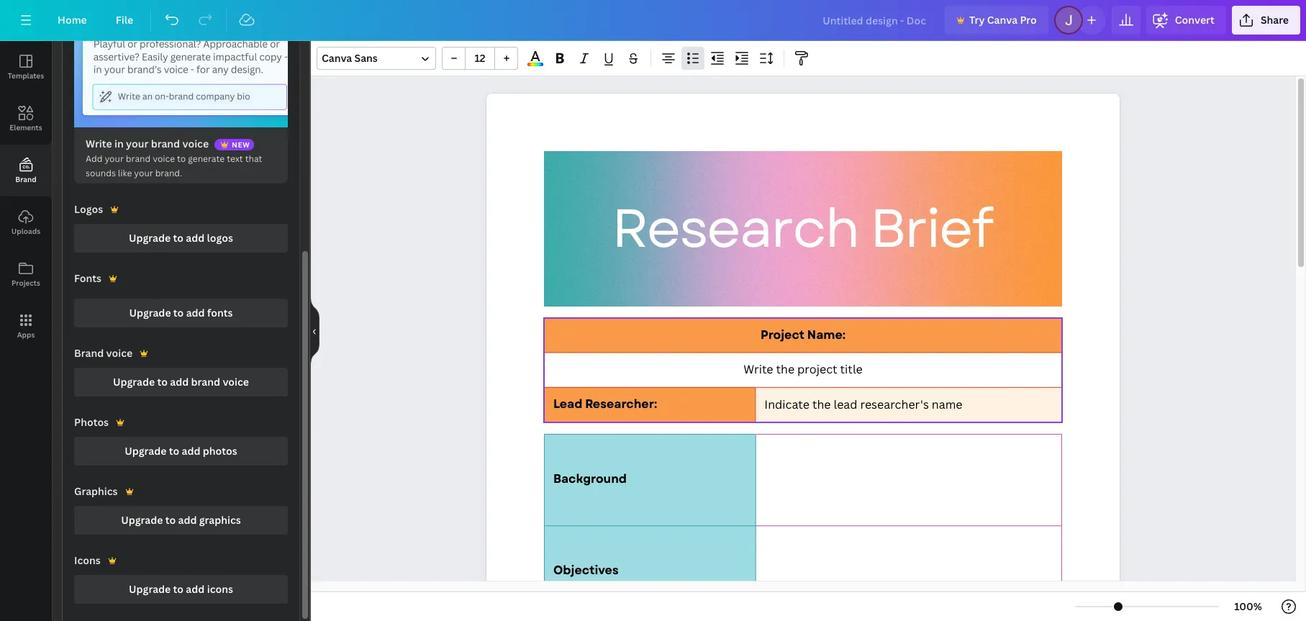 Task type: locate. For each thing, give the bounding box(es) containing it.
to up brand.
[[177, 153, 186, 165]]

add for photos
[[182, 444, 201, 458]]

add left 'icons'
[[186, 583, 205, 596]]

100%
[[1235, 600, 1263, 614]]

new
[[232, 140, 250, 150]]

add inside "button"
[[178, 513, 197, 527]]

to for logos
[[173, 231, 184, 245]]

1 horizontal spatial canva
[[988, 13, 1018, 27]]

0 vertical spatial brand
[[15, 174, 37, 184]]

to left photos
[[169, 444, 179, 458]]

brand voice example usage image
[[74, 1, 288, 127]]

upgrade inside upgrade to add brand voice 'button'
[[113, 375, 155, 389]]

voice inside the add your brand voice to generate text that sounds like your brand.
[[153, 153, 175, 165]]

add down upgrade to add fonts button
[[170, 375, 189, 389]]

0 horizontal spatial brand
[[15, 174, 37, 184]]

brand right apps button
[[74, 346, 104, 360]]

brand down write in your brand voice
[[126, 153, 151, 165]]

2 vertical spatial brand
[[191, 375, 220, 389]]

canva right try
[[988, 13, 1018, 27]]

add inside button
[[186, 306, 205, 320]]

fonts
[[74, 272, 102, 285]]

0 vertical spatial canva
[[988, 13, 1018, 27]]

brand inside button
[[15, 174, 37, 184]]

upgrade inside upgrade to add logos button
[[129, 231, 171, 245]]

icons
[[74, 554, 101, 568]]

voice
[[183, 137, 209, 150], [153, 153, 175, 165], [106, 346, 133, 360], [223, 375, 249, 389]]

generate
[[188, 153, 225, 165]]

1 vertical spatial canva
[[322, 51, 352, 65]]

upgrade for upgrade to add fonts
[[129, 306, 171, 320]]

your down in
[[105, 153, 124, 165]]

to inside "button"
[[165, 513, 176, 527]]

voice up upgrade to add brand voice
[[106, 346, 133, 360]]

upgrade to add photos
[[125, 444, 237, 458]]

1 horizontal spatial brand
[[74, 346, 104, 360]]

voice down fonts
[[223, 375, 249, 389]]

brand up the add your brand voice to generate text that sounds like your brand.
[[151, 137, 180, 150]]

add
[[86, 153, 103, 165]]

to
[[177, 153, 186, 165], [173, 231, 184, 245], [173, 306, 184, 320], [157, 375, 168, 389], [169, 444, 179, 458], [165, 513, 176, 527], [173, 583, 184, 596]]

1 vertical spatial brand
[[74, 346, 104, 360]]

brand.
[[155, 167, 182, 179]]

side panel tab list
[[0, 41, 52, 352]]

to left fonts
[[173, 306, 184, 320]]

to left 'icons'
[[173, 583, 184, 596]]

your right like
[[134, 167, 153, 179]]

to for photos
[[169, 444, 179, 458]]

upgrade inside upgrade to add graphics "button"
[[121, 513, 163, 527]]

add left logos
[[186, 231, 205, 245]]

elements button
[[0, 93, 52, 145]]

add inside 'button'
[[170, 375, 189, 389]]

add
[[186, 231, 205, 245], [186, 306, 205, 320], [170, 375, 189, 389], [182, 444, 201, 458], [178, 513, 197, 527], [186, 583, 205, 596]]

sounds
[[86, 167, 116, 179]]

voice inside 'button'
[[223, 375, 249, 389]]

to down upgrade to add fonts button
[[157, 375, 168, 389]]

your
[[126, 137, 149, 150], [105, 153, 124, 165], [134, 167, 153, 179]]

sans
[[355, 51, 378, 65]]

add for brand
[[170, 375, 189, 389]]

photos
[[74, 416, 109, 429]]

elements
[[10, 122, 42, 132]]

upgrade to add icons
[[129, 583, 233, 596]]

add left fonts
[[186, 306, 205, 320]]

brand up uploads button
[[15, 174, 37, 184]]

to inside 'button'
[[157, 375, 168, 389]]

upgrade to add graphics
[[121, 513, 241, 527]]

brand
[[151, 137, 180, 150], [126, 153, 151, 165], [191, 375, 220, 389]]

templates button
[[0, 41, 52, 93]]

to for icons
[[173, 583, 184, 596]]

Design title text field
[[812, 6, 940, 35]]

to inside button
[[173, 306, 184, 320]]

canva
[[988, 13, 1018, 27], [322, 51, 352, 65]]

share
[[1261, 13, 1290, 27]]

0 vertical spatial brand
[[151, 137, 180, 150]]

1 vertical spatial brand
[[126, 153, 151, 165]]

brand
[[15, 174, 37, 184], [74, 346, 104, 360]]

try
[[970, 13, 985, 27]]

upgrade
[[129, 231, 171, 245], [129, 306, 171, 320], [113, 375, 155, 389], [125, 444, 167, 458], [121, 513, 163, 527], [129, 583, 171, 596]]

graphics
[[74, 485, 118, 498]]

upgrade inside upgrade to add fonts button
[[129, 306, 171, 320]]

0 horizontal spatial canva
[[322, 51, 352, 65]]

to inside the add your brand voice to generate text that sounds like your brand.
[[177, 153, 186, 165]]

upgrade to add brand voice button
[[74, 368, 288, 397]]

home link
[[46, 6, 98, 35]]

try canva pro
[[970, 13, 1037, 27]]

to left logos
[[173, 231, 184, 245]]

write
[[86, 137, 112, 150]]

canva sans button
[[317, 47, 436, 70]]

convert button
[[1147, 6, 1227, 35]]

upgrade inside upgrade to add icons button
[[129, 583, 171, 596]]

– – number field
[[470, 51, 490, 65]]

templates
[[8, 71, 44, 81]]

brand for brand voice
[[74, 346, 104, 360]]

2 vertical spatial your
[[134, 167, 153, 179]]

canva left sans
[[322, 51, 352, 65]]

that
[[245, 153, 263, 165]]

group
[[442, 47, 518, 70]]

brand inside upgrade to add brand voice 'button'
[[191, 375, 220, 389]]

to left graphics
[[165, 513, 176, 527]]

file button
[[104, 6, 145, 35]]

brand down fonts
[[191, 375, 220, 389]]

pro
[[1021, 13, 1037, 27]]

your right in
[[126, 137, 149, 150]]

voice up brand.
[[153, 153, 175, 165]]

share button
[[1233, 6, 1301, 35]]

fonts
[[207, 306, 233, 320]]

add left graphics
[[178, 513, 197, 527]]

upgrade inside upgrade to add photos button
[[125, 444, 167, 458]]

add left photos
[[182, 444, 201, 458]]



Task type: describe. For each thing, give the bounding box(es) containing it.
to for graphics
[[165, 513, 176, 527]]

add for fonts
[[186, 306, 205, 320]]

brand for your
[[151, 137, 180, 150]]

add for logos
[[186, 231, 205, 245]]

research
[[612, 190, 859, 268]]

upgrade for upgrade to add photos
[[125, 444, 167, 458]]

add for icons
[[186, 583, 205, 596]]

voice up the generate
[[183, 137, 209, 150]]

Research Brief text field
[[487, 94, 1120, 621]]

upgrade to add fonts
[[129, 306, 233, 320]]

1 vertical spatial your
[[105, 153, 124, 165]]

color range image
[[528, 63, 544, 66]]

upgrade for upgrade to add graphics
[[121, 513, 163, 527]]

hide image
[[310, 297, 320, 366]]

home
[[58, 13, 87, 27]]

brand voice
[[74, 346, 133, 360]]

main menu bar
[[0, 0, 1307, 41]]

brief
[[871, 190, 993, 268]]

brand inside the add your brand voice to generate text that sounds like your brand.
[[126, 153, 151, 165]]

100% button
[[1226, 596, 1272, 619]]

to for fonts
[[173, 306, 184, 320]]

brand for add
[[191, 375, 220, 389]]

uploads button
[[0, 197, 52, 248]]

upgrade for upgrade to add logos
[[129, 231, 171, 245]]

uploads
[[11, 226, 40, 236]]

logos
[[207, 231, 233, 245]]

apps button
[[0, 300, 52, 352]]

try canva pro button
[[945, 6, 1049, 35]]

logos
[[74, 202, 103, 216]]

upgrade for upgrade to add icons
[[129, 583, 171, 596]]

text
[[227, 153, 243, 165]]

0 vertical spatial your
[[126, 137, 149, 150]]

projects
[[12, 278, 40, 288]]

projects button
[[0, 248, 52, 300]]

brand for brand
[[15, 174, 37, 184]]

photos
[[203, 444, 237, 458]]

add for graphics
[[178, 513, 197, 527]]

in
[[114, 137, 124, 150]]

add your brand voice to generate text that sounds like your brand.
[[86, 153, 263, 179]]

apps
[[17, 330, 35, 340]]

upgrade to add fonts button
[[74, 299, 288, 328]]

graphics
[[199, 513, 241, 527]]

upgrade to add photos button
[[74, 437, 288, 466]]

upgrade to add logos
[[129, 231, 233, 245]]

upgrade for upgrade to add brand voice
[[113, 375, 155, 389]]

canva inside 'try canva pro' button
[[988, 13, 1018, 27]]

like
[[118, 167, 132, 179]]

icons
[[207, 583, 233, 596]]

upgrade to add brand voice
[[113, 375, 249, 389]]

upgrade to add icons button
[[74, 575, 288, 604]]

convert
[[1176, 13, 1215, 27]]

upgrade to add graphics button
[[74, 506, 288, 535]]

file
[[116, 13, 133, 27]]

research brief
[[612, 190, 993, 268]]

write in your brand voice
[[86, 137, 209, 150]]

brand button
[[0, 145, 52, 197]]

canva inside canva sans popup button
[[322, 51, 352, 65]]

canva sans
[[322, 51, 378, 65]]

to for brand
[[157, 375, 168, 389]]

upgrade to add logos button
[[74, 224, 288, 253]]



Task type: vqa. For each thing, say whether or not it's contained in the screenshot.
left courses
no



